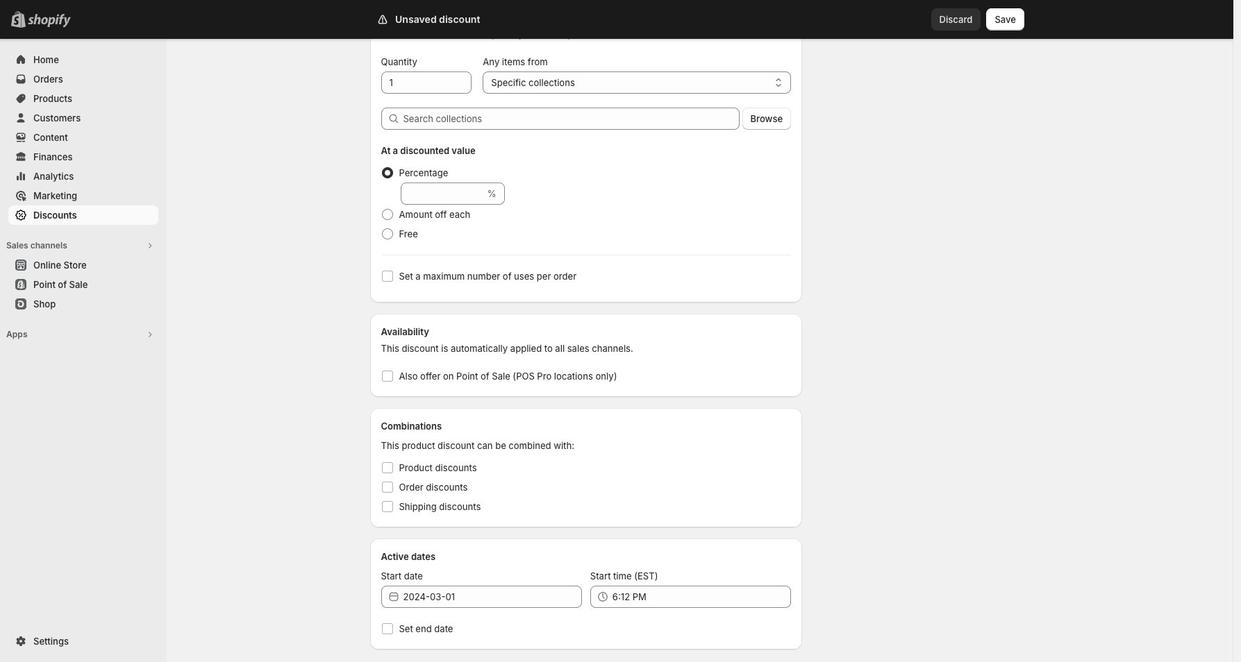 Task type: locate. For each thing, give the bounding box(es) containing it.
YYYY-MM-DD text field
[[403, 586, 582, 609]]

None text field
[[381, 72, 472, 94]]

None text field
[[401, 183, 485, 205]]



Task type: vqa. For each thing, say whether or not it's contained in the screenshot.
staff
no



Task type: describe. For each thing, give the bounding box(es) containing it.
Enter time text field
[[613, 586, 792, 609]]

shopify image
[[28, 14, 71, 28]]

Search collections text field
[[403, 108, 740, 130]]



